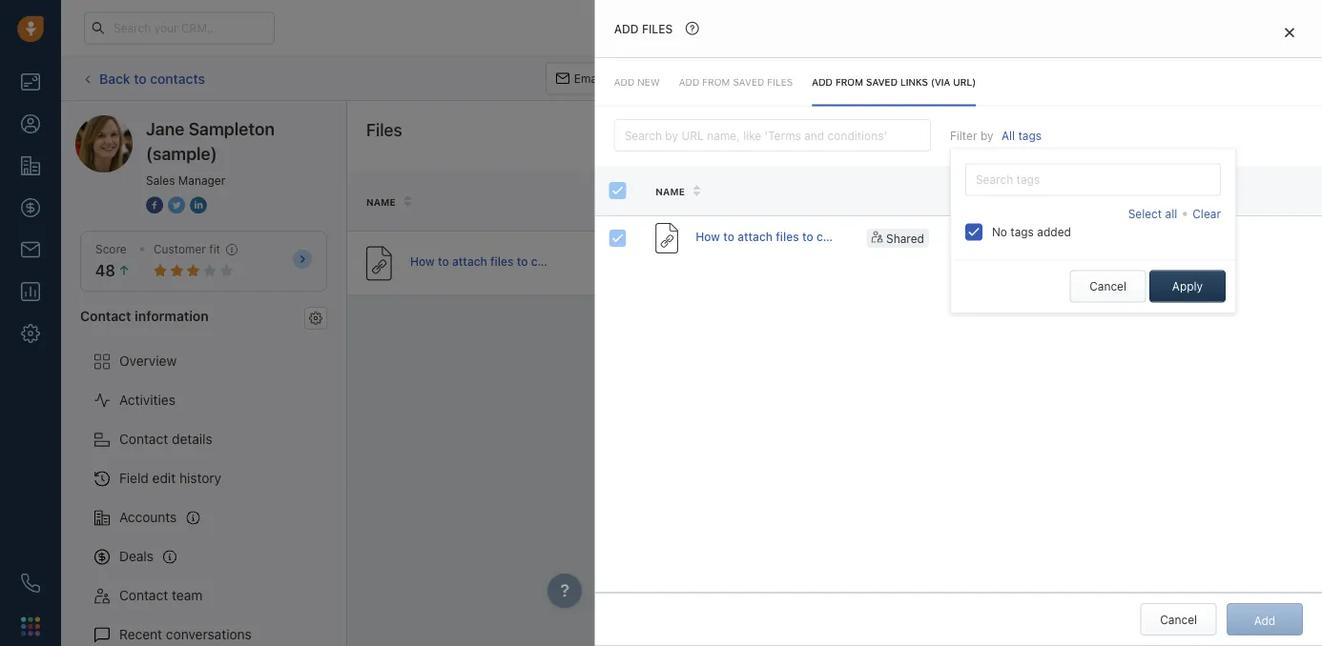 Task type: vqa. For each thing, say whether or not it's contained in the screenshot.
an
no



Task type: locate. For each thing, give the bounding box(es) containing it.
tab list
[[595, 58, 1322, 106]]

mng settings image
[[309, 312, 322, 325]]

jane sampleton (sample)
[[146, 118, 275, 164]]

add for add files
[[614, 22, 639, 36]]

saved for links
[[866, 76, 898, 87]]

contact down activities
[[119, 432, 168, 448]]

1 horizontal spatial how to attach files to contacts?
[[696, 230, 871, 243]]

contact for contact team
[[119, 588, 168, 604]]

back to contacts link
[[80, 64, 206, 94]]

shared
[[886, 232, 925, 245]]

add right call
[[679, 76, 700, 87]]

2 vertical spatial contact
[[119, 588, 168, 604]]

0 vertical spatial how
[[696, 230, 720, 243]]

contact up "recent"
[[119, 588, 168, 604]]

how to attach files to contacts?
[[696, 230, 871, 243], [410, 255, 585, 268]]

conversations
[[166, 627, 252, 643]]

add
[[1093, 251, 1113, 265]]

4 days ago
[[973, 232, 1032, 245], [951, 257, 1010, 270]]

activities
[[119, 393, 176, 408]]

email
[[574, 72, 603, 85]]

tags inside tab panel
[[1099, 185, 1125, 196]]

from for add from saved files
[[702, 76, 730, 87]]

days
[[984, 232, 1009, 245], [962, 257, 987, 270]]

tags right no
[[1011, 225, 1034, 239]]

name down files
[[366, 197, 396, 208]]

gary
[[659, 257, 684, 270]]

on up no tags added
[[1015, 186, 1030, 197]]

files inside tab panel
[[776, 230, 799, 243]]

apply
[[1172, 280, 1203, 294]]

1 saved from the left
[[733, 76, 765, 87]]

select
[[1128, 207, 1162, 220]]

2 from from the left
[[836, 76, 863, 87]]

contact team
[[119, 588, 203, 604]]

added
[[978, 186, 1013, 197], [951, 189, 986, 200]]

filter
[[950, 129, 978, 142]]

0 horizontal spatial attach
[[452, 255, 487, 268]]

0 horizontal spatial cancel
[[1090, 280, 1127, 294]]

days left click
[[962, 257, 987, 270]]

add up add new
[[614, 22, 639, 36]]

name up gary
[[656, 186, 685, 197]]

from left sms
[[702, 76, 730, 87]]

1 vertical spatial files
[[490, 255, 514, 268]]

add
[[614, 22, 639, 36], [614, 76, 635, 87], [679, 76, 700, 87], [812, 76, 833, 87]]

how for rightmost "how to attach files to contacts?" link
[[696, 230, 720, 243]]

tags right all at the right top
[[1018, 129, 1042, 142]]

1 horizontal spatial files
[[767, 76, 793, 87]]

0 horizontal spatial how to attach files to contacts? link
[[410, 253, 585, 273]]

gary orlando
[[659, 257, 731, 270]]

ago right no
[[1012, 232, 1032, 245]]

1 vertical spatial attach
[[452, 255, 487, 268]]

on up no
[[989, 189, 1004, 200]]

ago down no
[[990, 257, 1010, 270]]

0 vertical spatial how to attach files to contacts?
[[696, 230, 871, 243]]

0 horizontal spatial saved
[[733, 76, 765, 87]]

call
[[652, 72, 672, 85]]

4
[[973, 232, 980, 245], [951, 257, 959, 270]]

Search by URL name, like 'Terms and conditions' text field
[[614, 119, 931, 152]]

add left new at left
[[614, 76, 635, 87]]

attach inside tab panel
[[738, 230, 773, 243]]

task button
[[828, 62, 892, 95]]

saved left links
[[866, 76, 898, 87]]

saved up search by url name, like 'terms and conditions' text field at top
[[733, 76, 765, 87]]

sampleton
[[189, 118, 275, 139]]

all
[[1002, 129, 1015, 142]]

0 vertical spatial how to attach files to contacts? link
[[696, 228, 871, 249]]

call link
[[623, 62, 682, 95]]

contact
[[80, 308, 131, 324], [119, 432, 168, 448], [119, 588, 168, 604]]

added up no
[[978, 186, 1013, 197]]

ago
[[1012, 232, 1032, 245], [990, 257, 1010, 270]]

files left question circled image
[[642, 22, 673, 36]]

0 horizontal spatial 4
[[951, 257, 959, 270]]

files
[[776, 230, 799, 243], [490, 255, 514, 268]]

contact for contact details
[[119, 432, 168, 448]]

links
[[901, 76, 928, 87]]

0 vertical spatial files
[[776, 230, 799, 243]]

name
[[656, 186, 685, 197], [366, 197, 396, 208]]

recent conversations
[[119, 627, 252, 643]]

0 vertical spatial contact
[[80, 308, 131, 324]]

1 horizontal spatial from
[[836, 76, 863, 87]]

4 inside tab panel
[[973, 232, 980, 245]]

0 horizontal spatial files
[[642, 22, 673, 36]]

question circled image
[[681, 16, 704, 41]]

files
[[642, 22, 673, 36], [767, 76, 793, 87]]

1 horizontal spatial ago
[[1012, 232, 1032, 245]]

cancel button
[[1070, 271, 1146, 303], [1141, 604, 1217, 636]]

contacts? inside tab panel
[[817, 230, 871, 243]]

how inside tab panel
[[696, 230, 720, 243]]

from left links
[[836, 76, 863, 87]]

1 vertical spatial how
[[410, 255, 435, 268]]

1 horizontal spatial 4
[[973, 232, 980, 245]]

filter by all tags
[[950, 129, 1042, 142]]

tab panel
[[595, 0, 1322, 647]]

add new
[[614, 76, 660, 87]]

tags
[[1099, 185, 1125, 196], [1049, 196, 1075, 207]]

1 horizontal spatial contacts?
[[817, 230, 871, 243]]

sms
[[752, 72, 777, 85]]

how to attach files to contacts? inside tab panel
[[696, 230, 871, 243]]

owner
[[659, 197, 696, 208]]

fit
[[209, 243, 220, 256]]

4 days ago left added
[[973, 232, 1032, 245]]

1 vertical spatial contact
[[119, 432, 168, 448]]

dialog
[[595, 0, 1322, 647]]

on
[[1015, 186, 1030, 197], [989, 189, 1004, 200]]

0 vertical spatial contacts?
[[817, 230, 871, 243]]

field
[[119, 471, 149, 487]]

1 from from the left
[[702, 76, 730, 87]]

2 saved from the left
[[866, 76, 898, 87]]

sales manager
[[146, 174, 225, 187]]

0 horizontal spatial how to attach files to contacts?
[[410, 255, 585, 268]]

1 horizontal spatial tags
[[1099, 185, 1125, 196]]

0 horizontal spatial how
[[410, 255, 435, 268]]

1 vertical spatial 4 days ago
[[951, 257, 1010, 270]]

dialog containing add files
[[595, 0, 1322, 647]]

0 vertical spatial 4
[[973, 232, 980, 245]]

cancel
[[1090, 280, 1127, 294], [1160, 614, 1197, 627]]

0 horizontal spatial from
[[702, 76, 730, 87]]

add from saved files link
[[679, 58, 793, 106]]

1 vertical spatial contacts?
[[531, 255, 585, 268]]

contact details
[[119, 432, 213, 448]]

add from saved files
[[679, 76, 793, 87]]

select all
[[1128, 207, 1178, 220]]

1 horizontal spatial how
[[696, 230, 720, 243]]

Search your CRM... text field
[[84, 12, 275, 44]]

1 horizontal spatial saved
[[866, 76, 898, 87]]

attach
[[738, 230, 773, 243], [452, 255, 487, 268]]

added on
[[978, 186, 1030, 197], [951, 189, 1004, 200]]

added
[[1037, 225, 1071, 239]]

0 horizontal spatial files
[[490, 255, 514, 268]]

1 vertical spatial how to attach files to contacts?
[[410, 255, 585, 268]]

contact down 48
[[80, 308, 131, 324]]

twitter circled image
[[168, 195, 185, 215]]

1 vertical spatial tags
[[1011, 225, 1034, 239]]

contact information
[[80, 308, 209, 324]]

freshworks switcher image
[[21, 618, 40, 637]]

1 horizontal spatial attach
[[738, 230, 773, 243]]

1 vertical spatial how to attach files to contacts? link
[[410, 253, 585, 273]]

(sample)
[[146, 143, 217, 164]]

task
[[857, 72, 882, 85]]

add left task
[[812, 76, 833, 87]]

0 horizontal spatial ago
[[990, 257, 1010, 270]]

0 horizontal spatial on
[[989, 189, 1004, 200]]

1 vertical spatial files
[[767, 76, 793, 87]]

added on inside tab panel
[[978, 186, 1030, 197]]

0 vertical spatial attach
[[738, 230, 773, 243]]

how
[[696, 230, 720, 243], [410, 255, 435, 268]]

from
[[702, 76, 730, 87], [836, 76, 863, 87]]

saved
[[733, 76, 765, 87], [866, 76, 898, 87]]

phone image
[[21, 574, 40, 593]]

tags
[[1018, 129, 1042, 142], [1011, 225, 1034, 239]]

select all link
[[1128, 206, 1178, 222]]

1 horizontal spatial files
[[776, 230, 799, 243]]

no
[[992, 225, 1008, 239]]

0 vertical spatial ago
[[1012, 232, 1032, 245]]

details
[[172, 432, 213, 448]]

0 vertical spatial 4 days ago
[[973, 232, 1032, 245]]

0 vertical spatial days
[[984, 232, 1009, 245]]

0 vertical spatial tags
[[1018, 129, 1042, 142]]

sales
[[146, 174, 175, 187]]

deals
[[119, 549, 154, 565]]

1 horizontal spatial name
[[656, 186, 685, 197]]

recent
[[119, 627, 162, 643]]

4 days ago down no
[[951, 257, 1010, 270]]

how to attach files to contacts? link
[[696, 228, 871, 249], [410, 253, 585, 273]]

days left added
[[984, 232, 1009, 245]]

accounts
[[119, 510, 177, 526]]

files up search by url name, like 'terms and conditions' text field at top
[[767, 76, 793, 87]]

clear
[[1193, 207, 1221, 220]]

history
[[179, 471, 221, 487]]

1 horizontal spatial cancel
[[1160, 614, 1197, 627]]

back
[[99, 70, 130, 86]]



Task type: describe. For each thing, give the bounding box(es) containing it.
0 vertical spatial cancel button
[[1070, 271, 1146, 303]]

apply button
[[1150, 271, 1226, 303]]

name inside tab panel
[[656, 186, 685, 197]]

by
[[981, 129, 994, 142]]

team
[[172, 588, 203, 604]]

added down 'filter'
[[951, 189, 986, 200]]

48 button
[[95, 262, 131, 280]]

days inside tab panel
[[984, 232, 1009, 245]]

no tags added
[[992, 225, 1071, 239]]

jane
[[146, 118, 185, 139]]

1 vertical spatial ago
[[990, 257, 1010, 270]]

customer fit
[[154, 243, 220, 256]]

1 vertical spatial cancel button
[[1141, 604, 1217, 636]]

tab panel containing add files
[[595, 0, 1322, 647]]

0 horizontal spatial contacts?
[[531, 255, 585, 268]]

tab list containing add new
[[595, 58, 1322, 106]]

add from saved links (via url) link
[[812, 58, 976, 106]]

click
[[1049, 251, 1076, 265]]

email button
[[546, 62, 614, 95]]

added inside tab panel
[[978, 186, 1013, 197]]

meeting
[[930, 72, 974, 85]]

ago inside tab panel
[[1012, 232, 1032, 245]]

4 days ago inside tab panel
[[973, 232, 1032, 245]]

sms button
[[724, 62, 786, 95]]

1 horizontal spatial on
[[1015, 186, 1030, 197]]

0 vertical spatial files
[[642, 22, 673, 36]]

add for add new
[[614, 76, 635, 87]]

0 vertical spatial cancel
[[1090, 280, 1127, 294]]

add for add from saved files
[[679, 76, 700, 87]]

add for add from saved links (via url)
[[812, 76, 833, 87]]

1 horizontal spatial how to attach files to contacts? link
[[696, 228, 871, 249]]

url)
[[953, 76, 976, 87]]

facebook circled image
[[146, 195, 163, 215]]

field edit history
[[119, 471, 221, 487]]

1 vertical spatial days
[[962, 257, 987, 270]]

0 horizontal spatial tags
[[1049, 196, 1075, 207]]

contacts
[[150, 70, 205, 86]]

add new link
[[614, 58, 660, 106]]

score
[[95, 243, 127, 256]]

new
[[638, 76, 660, 87]]

all tags link
[[1002, 129, 1042, 142]]

0 horizontal spatial name
[[366, 197, 396, 208]]

information
[[135, 308, 209, 324]]

from for add from saved links (via url)
[[836, 76, 863, 87]]

files
[[366, 119, 402, 140]]

how for "how to attach files to contacts?" link to the left
[[410, 255, 435, 268]]

1 vertical spatial cancel
[[1160, 614, 1197, 627]]

add from saved links (via url)
[[812, 76, 976, 87]]

orlando
[[688, 257, 731, 270]]

contact for contact information
[[80, 308, 131, 324]]

1 vertical spatial 4
[[951, 257, 959, 270]]

(via
[[931, 76, 951, 87]]

all
[[1166, 207, 1178, 220]]

add files
[[614, 22, 673, 36]]

clear link
[[1193, 206, 1221, 222]]

call button
[[623, 62, 682, 95]]

edit
[[152, 471, 176, 487]]

manager
[[178, 174, 225, 187]]

Search tags text field
[[966, 164, 1221, 196]]

click to add
[[1049, 251, 1113, 265]]

close image
[[1285, 27, 1295, 38]]

linkedin circled image
[[190, 195, 207, 215]]

phone element
[[11, 565, 50, 603]]

overview
[[119, 354, 177, 369]]

48
[[95, 262, 115, 280]]

back to contacts
[[99, 70, 205, 86]]

customer
[[154, 243, 206, 256]]

meeting button
[[902, 62, 984, 95]]

saved for files
[[733, 76, 765, 87]]



